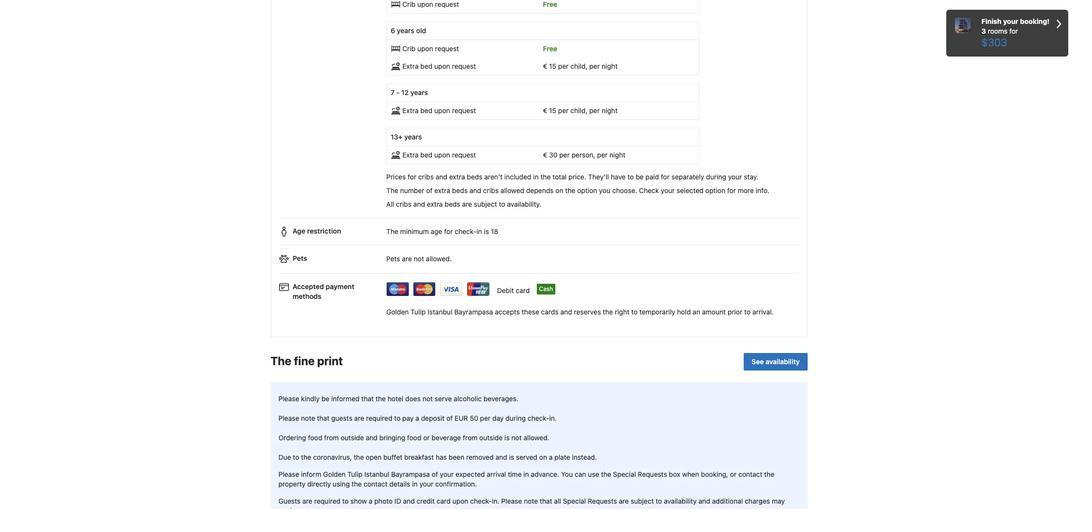 Task type: locate. For each thing, give the bounding box(es) containing it.
bayrampasa up details
[[391, 471, 430, 479]]

0 vertical spatial not
[[414, 255, 424, 263]]

0 vertical spatial availability
[[766, 358, 800, 366]]

1 vertical spatial card
[[437, 498, 451, 506]]

istanbul inside please inform golden tulip istanbul bayrampasa of your expected arrival time in advance. you can use the special requests box when booking, or contact the property directly using the contact details in your confirmation.
[[365, 471, 390, 479]]

2 € 15 from the top
[[543, 107, 557, 115]]

3 extra from the top
[[403, 151, 419, 159]]

golden down 'maestro' "image"
[[387, 308, 409, 316]]

the right 'using'
[[352, 481, 362, 489]]

for up number
[[408, 173, 417, 181]]

0 vertical spatial card
[[516, 287, 530, 295]]

from up coronavirus,
[[324, 434, 339, 443]]

that
[[362, 395, 374, 404], [317, 415, 330, 423], [540, 498, 553, 506]]

0 vertical spatial subject
[[474, 200, 497, 209]]

1 horizontal spatial subject
[[631, 498, 654, 506]]

1 vertical spatial istanbul
[[365, 471, 390, 479]]

additional
[[713, 498, 743, 506]]

1 vertical spatial note
[[524, 498, 538, 506]]

in. down arrival
[[492, 498, 500, 506]]

reserves
[[574, 308, 601, 316]]

in up depends
[[534, 173, 539, 181]]

of inside please inform golden tulip istanbul bayrampasa of your expected arrival time in advance. you can use the special requests box when booking, or contact the property directly using the contact details in your confirmation.
[[432, 471, 438, 479]]

allowed
[[501, 187, 525, 195]]

0 vertical spatial of
[[427, 187, 433, 195]]

availability right the see
[[766, 358, 800, 366]]

outside down the guests
[[341, 434, 364, 443]]

confirmation.
[[436, 481, 477, 489]]

special inside please inform golden tulip istanbul bayrampasa of your expected arrival time in advance. you can use the special requests box when booking, or contact the property directly using the contact details in your confirmation.
[[614, 471, 636, 479]]

request
[[435, 0, 459, 8], [435, 45, 459, 53], [452, 62, 476, 70], [452, 107, 476, 115], [452, 151, 476, 159]]

required down directly
[[314, 498, 341, 506]]

2 extra bed upon request from the top
[[403, 107, 476, 115]]

7 - 12 years
[[391, 88, 428, 97]]

subject inside guests are required to show a photo id and credit card upon check-in. please note that all special requests are subject to availability and additional charges may apply.
[[631, 498, 654, 506]]

the for the fine print
[[271, 355, 292, 368]]

your inside finish your booking! 3 rooms for $303
[[1004, 17, 1019, 25]]

card right credit
[[437, 498, 451, 506]]

0 vertical spatial that
[[362, 395, 374, 404]]

check- down all cribs and extra beds are subject to availability.
[[455, 228, 477, 236]]

please up ordering
[[279, 415, 299, 423]]

allowed. up served on the left bottom of page
[[524, 434, 550, 443]]

pets are not allowed.
[[387, 255, 452, 263]]

€ 30
[[543, 151, 558, 159]]

years right 6
[[397, 26, 415, 35]]

0 horizontal spatial in.
[[492, 498, 500, 506]]

1 free from the top
[[543, 0, 558, 8]]

1 horizontal spatial tulip
[[411, 308, 426, 316]]

please
[[279, 395, 299, 404], [279, 415, 299, 423], [279, 471, 299, 479], [502, 498, 522, 506]]

golden up 'using'
[[323, 471, 346, 479]]

1 vertical spatial be
[[322, 395, 330, 404]]

is up time
[[505, 434, 510, 443]]

that left the all
[[540, 498, 553, 506]]

the
[[387, 187, 399, 195], [387, 228, 399, 236], [271, 355, 292, 368]]

2 horizontal spatial a
[[549, 454, 553, 462]]

on right served on the left bottom of page
[[540, 454, 548, 462]]

or right booking,
[[731, 471, 737, 479]]

not right does
[[423, 395, 433, 404]]

contact up charges
[[739, 471, 763, 479]]

1 horizontal spatial on
[[556, 187, 564, 195]]

is
[[484, 228, 489, 236], [505, 434, 510, 443], [509, 454, 515, 462]]

0 vertical spatial beds
[[467, 173, 483, 181]]

availability inside button
[[766, 358, 800, 366]]

1 from from the left
[[324, 434, 339, 443]]

free
[[543, 0, 558, 8], [543, 45, 558, 53]]

bed down 13+ years
[[421, 151, 433, 159]]

pets up 'maestro' "image"
[[387, 255, 400, 263]]

golden tulip istanbul bayrampasa accepts these cards and reserves the right to temporarily hold an amount prior to arrival.
[[387, 308, 774, 316]]

extra for are
[[427, 200, 443, 209]]

1 vertical spatial check-
[[528, 415, 550, 423]]

check- inside guests are required to show a photo id and credit card upon check-in. please note that all special requests are subject to availability and additional charges may apply.
[[471, 498, 492, 506]]

0 horizontal spatial cribs
[[396, 200, 412, 209]]

0 vertical spatial crib upon request
[[403, 0, 459, 8]]

right
[[615, 308, 630, 316]]

cribs up number
[[419, 173, 434, 181]]

option right selected
[[706, 187, 726, 195]]

outside down the 'day'
[[480, 434, 503, 443]]

cards
[[541, 308, 559, 316]]

option down price.
[[578, 187, 598, 195]]

cribs
[[419, 173, 434, 181], [483, 187, 499, 195], [396, 200, 412, 209]]

1 vertical spatial free
[[543, 45, 558, 53]]

in. up plate in the bottom of the page
[[550, 415, 557, 423]]

1 horizontal spatial pets
[[387, 255, 400, 263]]

1 vertical spatial night
[[602, 107, 618, 115]]

1 horizontal spatial food
[[407, 434, 422, 443]]

requests inside please inform golden tulip istanbul bayrampasa of your expected arrival time in advance. you can use the special requests box when booking, or contact the property directly using the contact details in your confirmation.
[[638, 471, 668, 479]]

open
[[366, 454, 382, 462]]

1 horizontal spatial a
[[416, 415, 420, 423]]

extra down the 7 - 12 years
[[403, 107, 419, 115]]

2 bed from the top
[[421, 107, 433, 115]]

or inside please inform golden tulip istanbul bayrampasa of your expected arrival time in advance. you can use the special requests box when booking, or contact the property directly using the contact details in your confirmation.
[[731, 471, 737, 479]]

0 vertical spatial free
[[543, 0, 558, 8]]

please up property in the left of the page
[[279, 471, 299, 479]]

please left the "kindly" in the bottom of the page
[[279, 395, 299, 404]]

in. inside guests are required to show a photo id and credit card upon check-in. please note that all special requests are subject to availability and additional charges may apply.
[[492, 498, 500, 506]]

1 extra from the top
[[403, 62, 419, 70]]

years for 6 years old
[[397, 26, 415, 35]]

please inside guests are required to show a photo id and credit card upon check-in. please note that all special requests are subject to availability and additional charges may apply.
[[502, 498, 522, 506]]

2 vertical spatial beds
[[445, 200, 461, 209]]

2 vertical spatial extra
[[427, 200, 443, 209]]

0 vertical spatial extra
[[403, 62, 419, 70]]

2 from from the left
[[463, 434, 478, 443]]

1 horizontal spatial or
[[731, 471, 737, 479]]

please inside please inform golden tulip istanbul bayrampasa of your expected arrival time in advance. you can use the special requests box when booking, or contact the property directly using the contact details in your confirmation.
[[279, 471, 299, 479]]

2 € 15 per child, per night from the top
[[543, 107, 618, 115]]

check- right the 'day'
[[528, 415, 550, 423]]

eur
[[455, 415, 468, 423]]

the up may
[[765, 471, 775, 479]]

extra for years
[[403, 151, 419, 159]]

from down 50
[[463, 434, 478, 443]]

2 vertical spatial check-
[[471, 498, 492, 506]]

special right the all
[[563, 498, 586, 506]]

$303
[[982, 36, 1008, 49]]

extra bed upon request
[[403, 62, 476, 70], [403, 107, 476, 115], [403, 151, 476, 159]]

€ 15
[[543, 62, 557, 70], [543, 107, 557, 115]]

be
[[636, 173, 644, 181], [322, 395, 330, 404]]

during right "separately"
[[707, 173, 727, 181]]

0 vertical spatial the
[[387, 187, 399, 195]]

on
[[556, 187, 564, 195], [540, 454, 548, 462]]

for right rooms on the right top of the page
[[1010, 27, 1019, 35]]

2 vertical spatial that
[[540, 498, 553, 506]]

0 horizontal spatial outside
[[341, 434, 364, 443]]

night for 13+ years
[[610, 151, 626, 159]]

that right informed
[[362, 395, 374, 404]]

the left total
[[541, 173, 551, 181]]

1 vertical spatial allowed.
[[524, 434, 550, 443]]

1 vertical spatial not
[[423, 395, 433, 404]]

minimum
[[400, 228, 429, 236]]

0 horizontal spatial tulip
[[348, 471, 363, 479]]

does
[[406, 395, 421, 404]]

requests
[[638, 471, 668, 479], [588, 498, 617, 506]]

outside
[[341, 434, 364, 443], [480, 434, 503, 443]]

0 horizontal spatial from
[[324, 434, 339, 443]]

0 vertical spatial € 15 per child, per night
[[543, 62, 618, 70]]

0 horizontal spatial availability
[[664, 498, 697, 506]]

1 crib upon request from the top
[[403, 0, 459, 8]]

extra bed upon request up the 7 - 12 years
[[403, 62, 476, 70]]

from
[[324, 434, 339, 443], [463, 434, 478, 443]]

years right '13+'
[[405, 133, 422, 141]]

during right the 'day'
[[506, 415, 526, 423]]

bayrampasa down unionpay credit card icon
[[455, 308, 493, 316]]

upon inside guests are required to show a photo id and credit card upon check-in. please note that all special requests are subject to availability and additional charges may apply.
[[453, 498, 469, 506]]

1 vertical spatial golden
[[323, 471, 346, 479]]

a right pay
[[416, 415, 420, 423]]

1 vertical spatial beds
[[452, 187, 468, 195]]

extra down 13+ years
[[403, 151, 419, 159]]

0 vertical spatial tulip
[[411, 308, 426, 316]]

extra
[[449, 173, 465, 181], [435, 187, 451, 195], [427, 200, 443, 209]]

2 option from the left
[[706, 187, 726, 195]]

of right number
[[427, 187, 433, 195]]

extra bed upon request down the 7 - 12 years
[[403, 107, 476, 115]]

2 vertical spatial cribs
[[396, 200, 412, 209]]

0 vertical spatial in.
[[550, 415, 557, 423]]

extra bed upon request down 13+ years
[[403, 151, 476, 159]]

check
[[639, 187, 659, 195]]

paid
[[646, 173, 659, 181]]

all
[[555, 498, 562, 506]]

3 bed from the top
[[421, 151, 433, 159]]

1 € 15 per child, per night from the top
[[543, 62, 618, 70]]

buffet
[[384, 454, 403, 462]]

has
[[436, 454, 447, 462]]

cribs right all
[[396, 200, 412, 209]]

accepted
[[293, 283, 324, 291]]

extra for -
[[403, 107, 419, 115]]

food down please note that guests are required to pay a deposit of eur 50 per day during check-in.
[[407, 434, 422, 443]]

2 vertical spatial extra
[[403, 151, 419, 159]]

tulip up 'using'
[[348, 471, 363, 479]]

are
[[462, 200, 472, 209], [402, 255, 412, 263], [355, 415, 365, 423], [303, 498, 313, 506], [619, 498, 629, 506]]

1 outside from the left
[[341, 434, 364, 443]]

pets for pets are not allowed.
[[387, 255, 400, 263]]

requests down use
[[588, 498, 617, 506]]

2 food from the left
[[407, 434, 422, 443]]

credit
[[417, 498, 435, 506]]

required up bringing
[[366, 415, 393, 423]]

is left 18
[[484, 228, 489, 236]]

the down prices for cribs and extra beds aren't included in the total price. they'll have to be paid for separately during your stay. at the top of page
[[566, 187, 576, 195]]

property
[[279, 481, 306, 489]]

0 horizontal spatial during
[[506, 415, 526, 423]]

golden
[[387, 308, 409, 316], [323, 471, 346, 479]]

0 horizontal spatial required
[[314, 498, 341, 506]]

contact up photo
[[364, 481, 388, 489]]

1 vertical spatial crib
[[403, 45, 416, 53]]

crib upon request down old
[[403, 45, 459, 53]]

istanbul down visa image
[[428, 308, 453, 316]]

to
[[628, 173, 634, 181], [499, 200, 506, 209], [632, 308, 638, 316], [745, 308, 751, 316], [394, 415, 401, 423], [293, 454, 299, 462], [343, 498, 349, 506], [656, 498, 663, 506]]

you
[[562, 471, 573, 479]]

in.
[[550, 415, 557, 423], [492, 498, 500, 506]]

these
[[522, 308, 540, 316]]

your up rooms on the right top of the page
[[1004, 17, 1019, 25]]

that inside guests are required to show a photo id and credit card upon check-in. please note that all special requests are subject to availability and additional charges may apply.
[[540, 498, 553, 506]]

info.
[[756, 187, 770, 195]]

on down total
[[556, 187, 564, 195]]

pets down age at the left
[[293, 254, 307, 263]]

1 horizontal spatial from
[[463, 434, 478, 443]]

1 vertical spatial crib upon request
[[403, 45, 459, 53]]

have
[[611, 173, 626, 181]]

the
[[541, 173, 551, 181], [566, 187, 576, 195], [603, 308, 613, 316], [376, 395, 386, 404], [301, 454, 311, 462], [354, 454, 364, 462], [601, 471, 612, 479], [765, 471, 775, 479], [352, 481, 362, 489]]

1 extra bed upon request from the top
[[403, 62, 476, 70]]

0 vertical spatial crib
[[403, 0, 416, 8]]

13+
[[391, 133, 403, 141]]

be right the "kindly" in the bottom of the page
[[322, 395, 330, 404]]

beds
[[467, 173, 483, 181], [452, 187, 468, 195], [445, 200, 461, 209]]

bed up the 7 - 12 years
[[421, 62, 433, 70]]

availability down box
[[664, 498, 697, 506]]

food
[[308, 434, 323, 443], [407, 434, 422, 443]]

golden inside please inform golden tulip istanbul bayrampasa of your expected arrival time in advance. you can use the special requests box when booking, or contact the property directly using the contact details in your confirmation.
[[323, 471, 346, 479]]

0 vertical spatial special
[[614, 471, 636, 479]]

requests left box
[[638, 471, 668, 479]]

1 vertical spatial during
[[506, 415, 526, 423]]

stay.
[[744, 173, 759, 181]]

during
[[707, 173, 727, 181], [506, 415, 526, 423]]

is left served on the left bottom of page
[[509, 454, 515, 462]]

plate
[[555, 454, 571, 462]]

beds up the minimum age for check-in is 18
[[445, 200, 461, 209]]

beds for and
[[452, 187, 468, 195]]

2 free from the top
[[543, 45, 558, 53]]

3 extra bed upon request from the top
[[403, 151, 476, 159]]

years right '12'
[[411, 88, 428, 97]]

0 horizontal spatial a
[[369, 498, 373, 506]]

deposit
[[421, 415, 445, 423]]

2 child, from the top
[[571, 107, 588, 115]]

in right details
[[412, 481, 418, 489]]

1 horizontal spatial that
[[362, 395, 374, 404]]

special right use
[[614, 471, 636, 479]]

inform
[[301, 471, 322, 479]]

1 horizontal spatial availability
[[766, 358, 800, 366]]

time
[[508, 471, 522, 479]]

0 vertical spatial child,
[[571, 62, 588, 70]]

note inside guests are required to show a photo id and credit card upon check-in. please note that all special requests are subject to availability and additional charges may apply.
[[524, 498, 538, 506]]

that left the guests
[[317, 415, 330, 423]]

payment
[[326, 283, 355, 291]]

0 vertical spatial allowed.
[[426, 255, 452, 263]]

cribs down aren't
[[483, 187, 499, 195]]

2 vertical spatial a
[[369, 498, 373, 506]]

0 vertical spatial bayrampasa
[[455, 308, 493, 316]]

debit
[[497, 287, 514, 295]]

0 vertical spatial golden
[[387, 308, 409, 316]]

your right check
[[661, 187, 675, 195]]

special inside guests are required to show a photo id and credit card upon check-in. please note that all special requests are subject to availability and additional charges may apply.
[[563, 498, 586, 506]]

1 horizontal spatial note
[[524, 498, 538, 506]]

a
[[416, 415, 420, 423], [549, 454, 553, 462], [369, 498, 373, 506]]

1 vertical spatial special
[[563, 498, 586, 506]]

extra bed upon request for 7 - 12 years
[[403, 107, 476, 115]]

bed for 7 - 12 years
[[421, 107, 433, 115]]

1 vertical spatial availability
[[664, 498, 697, 506]]

2 vertical spatial night
[[610, 151, 626, 159]]

crib up 6 years old
[[403, 0, 416, 8]]

1 vertical spatial tulip
[[348, 471, 363, 479]]

the left right
[[603, 308, 613, 316]]

check-
[[455, 228, 477, 236], [528, 415, 550, 423], [471, 498, 492, 506]]

1 vertical spatial the
[[387, 228, 399, 236]]

0 vertical spatial € 15
[[543, 62, 557, 70]]

card
[[516, 287, 530, 295], [437, 498, 451, 506]]

or
[[424, 434, 430, 443], [731, 471, 737, 479]]

card right debit
[[516, 287, 530, 295]]

0 vertical spatial a
[[416, 415, 420, 423]]

informed
[[332, 395, 360, 404]]

0 horizontal spatial option
[[578, 187, 598, 195]]

1 vertical spatial or
[[731, 471, 737, 479]]

6
[[391, 26, 395, 35]]

age restriction
[[293, 227, 341, 235]]

not down the minimum
[[414, 255, 424, 263]]

1 horizontal spatial required
[[366, 415, 393, 423]]

1 vertical spatial is
[[505, 434, 510, 443]]

age
[[431, 228, 443, 236]]

a left plate in the bottom of the page
[[549, 454, 553, 462]]

1 horizontal spatial during
[[707, 173, 727, 181]]

note down the "kindly" in the bottom of the page
[[301, 415, 315, 423]]

2 crib upon request from the top
[[403, 45, 459, 53]]

card inside guests are required to show a photo id and credit card upon check-in. please note that all special requests are subject to availability and additional charges may apply.
[[437, 498, 451, 506]]

2 vertical spatial bed
[[421, 151, 433, 159]]

0 vertical spatial years
[[397, 26, 415, 35]]

the left fine
[[271, 355, 292, 368]]

1 vertical spatial bed
[[421, 107, 433, 115]]

2 horizontal spatial that
[[540, 498, 553, 506]]

the for the number of extra beds and cribs allowed depends on the option you choose. check your selected option for more info.
[[387, 187, 399, 195]]

food right ordering
[[308, 434, 323, 443]]

please note that guests are required to pay a deposit of eur 50 per day during check-in.
[[279, 415, 557, 423]]

the up all
[[387, 187, 399, 195]]

1 vertical spatial € 15
[[543, 107, 557, 115]]

included
[[505, 173, 532, 181]]

0 horizontal spatial golden
[[323, 471, 346, 479]]

1 child, from the top
[[571, 62, 588, 70]]

use
[[588, 471, 600, 479]]

0 horizontal spatial or
[[424, 434, 430, 443]]

night for 7 - 12 years
[[602, 107, 618, 115]]

istanbul down open
[[365, 471, 390, 479]]

or left beverage
[[424, 434, 430, 443]]

crib down 6 years old
[[403, 45, 416, 53]]

0 horizontal spatial istanbul
[[365, 471, 390, 479]]

of left eur
[[447, 415, 453, 423]]

and
[[436, 173, 448, 181], [470, 187, 482, 195], [414, 200, 425, 209], [561, 308, 573, 316], [366, 434, 378, 443], [496, 454, 508, 462], [403, 498, 415, 506], [699, 498, 711, 506]]

crib upon request up old
[[403, 0, 459, 8]]

check- down expected
[[471, 498, 492, 506]]

visa image
[[440, 283, 463, 297]]

not up served on the left bottom of page
[[512, 434, 522, 443]]

1 vertical spatial extra
[[403, 107, 419, 115]]

please for please kindly be informed that the hotel does not serve alcoholic beverages.
[[279, 395, 299, 404]]

2 extra from the top
[[403, 107, 419, 115]]

contact
[[739, 471, 763, 479], [364, 481, 388, 489]]



Task type: vqa. For each thing, say whether or not it's contained in the screenshot.
the Show on map
no



Task type: describe. For each thing, give the bounding box(es) containing it.
tulip inside please inform golden tulip istanbul bayrampasa of your expected arrival time in advance. you can use the special requests box when booking, or contact the property directly using the contact details in your confirmation.
[[348, 471, 363, 479]]

debit card
[[497, 287, 530, 295]]

finish
[[982, 17, 1002, 25]]

1 € 15 from the top
[[543, 62, 557, 70]]

13+ years
[[391, 133, 422, 141]]

requests inside guests are required to show a photo id and credit card upon check-in. please note that all special requests are subject to availability and additional charges may apply.
[[588, 498, 617, 506]]

0 vertical spatial extra
[[449, 173, 465, 181]]

0 vertical spatial contact
[[739, 471, 763, 479]]

pets for pets
[[293, 254, 307, 263]]

print
[[317, 355, 343, 368]]

guests are required to show a photo id and credit card upon check-in. please note that all special requests are subject to availability and additional charges may apply.
[[279, 498, 785, 510]]

see availability button
[[744, 354, 808, 371]]

availability.
[[507, 200, 542, 209]]

guests
[[332, 415, 353, 423]]

guests
[[279, 498, 301, 506]]

restriction
[[307, 227, 341, 235]]

mastercard image
[[413, 283, 436, 297]]

beds for are
[[445, 200, 461, 209]]

all cribs and extra beds are subject to availability.
[[387, 200, 542, 209]]

can
[[575, 471, 587, 479]]

ordering
[[279, 434, 306, 443]]

0 vertical spatial cribs
[[419, 173, 434, 181]]

bayrampasa inside please inform golden tulip istanbul bayrampasa of your expected arrival time in advance. you can use the special requests box when booking, or contact the property directly using the contact details in your confirmation.
[[391, 471, 430, 479]]

number
[[400, 187, 425, 195]]

2 outside from the left
[[480, 434, 503, 443]]

hold
[[678, 308, 691, 316]]

2 vertical spatial not
[[512, 434, 522, 443]]

0 vertical spatial during
[[707, 173, 727, 181]]

choose.
[[613, 187, 638, 195]]

0 horizontal spatial allowed.
[[426, 255, 452, 263]]

bed for 13+ years
[[421, 151, 433, 159]]

see availability
[[752, 358, 800, 366]]

6 years old
[[391, 26, 427, 35]]

separately
[[672, 173, 705, 181]]

age
[[293, 227, 306, 235]]

card inside accepted payment methods and conditions element
[[516, 287, 530, 295]]

extra bed upon request for 13+ years
[[403, 151, 476, 159]]

please kindly be informed that the hotel does not serve alcoholic beverages.
[[279, 395, 519, 404]]

required inside guests are required to show a photo id and credit card upon check-in. please note that all special requests are subject to availability and additional charges may apply.
[[314, 498, 341, 506]]

extra for and
[[435, 187, 451, 195]]

temporarily
[[640, 308, 676, 316]]

directly
[[308, 481, 331, 489]]

please inform golden tulip istanbul bayrampasa of your expected arrival time in advance. you can use the special requests box when booking, or contact the property directly using the contact details in your confirmation.
[[279, 471, 775, 489]]

-
[[397, 88, 400, 97]]

due to the coronavirus, the open buffet breakfast has been removed and is served on a plate instead.
[[279, 454, 597, 462]]

finish your booking! 3 rooms for $303
[[982, 17, 1050, 49]]

the minimum age for check-in is 18
[[387, 228, 499, 236]]

please for please note that guests are required to pay a deposit of eur 50 per day during check-in.
[[279, 415, 299, 423]]

for inside finish your booking! 3 rooms for $303
[[1010, 27, 1019, 35]]

0 vertical spatial check-
[[455, 228, 477, 236]]

0 vertical spatial on
[[556, 187, 564, 195]]

they'll
[[589, 173, 609, 181]]

1 horizontal spatial allowed.
[[524, 434, 550, 443]]

1 vertical spatial contact
[[364, 481, 388, 489]]

beverages.
[[484, 395, 519, 404]]

amount
[[703, 308, 726, 316]]

expected
[[456, 471, 485, 479]]

using
[[333, 481, 350, 489]]

1 horizontal spatial istanbul
[[428, 308, 453, 316]]

0 horizontal spatial that
[[317, 415, 330, 423]]

instead.
[[572, 454, 597, 462]]

7
[[391, 88, 395, 97]]

the right use
[[601, 471, 612, 479]]

0 horizontal spatial subject
[[474, 200, 497, 209]]

all
[[387, 200, 394, 209]]

prices for cribs and extra beds aren't included in the total price. they'll have to be paid for separately during your stay.
[[387, 173, 759, 181]]

prior
[[728, 308, 743, 316]]

details
[[390, 481, 411, 489]]

for right the paid
[[661, 173, 670, 181]]

may
[[772, 498, 785, 506]]

1 vertical spatial of
[[447, 415, 453, 423]]

1 vertical spatial years
[[411, 88, 428, 97]]

2 horizontal spatial cribs
[[483, 187, 499, 195]]

1 vertical spatial a
[[549, 454, 553, 462]]

serve
[[435, 395, 452, 404]]

a inside guests are required to show a photo id and credit card upon check-in. please note that all special requests are subject to availability and additional charges may apply.
[[369, 498, 373, 506]]

box
[[669, 471, 681, 479]]

accepted payment methods and conditions element
[[279, 278, 800, 300]]

12
[[402, 88, 409, 97]]

more
[[738, 187, 754, 195]]

please for please inform golden tulip istanbul bayrampasa of your expected arrival time in advance. you can use the special requests box when booking, or contact the property directly using the contact details in your confirmation.
[[279, 471, 299, 479]]

hotel
[[388, 395, 404, 404]]

0 vertical spatial required
[[366, 415, 393, 423]]

0 vertical spatial is
[[484, 228, 489, 236]]

2 crib from the top
[[403, 45, 416, 53]]

availability inside guests are required to show a photo id and credit card upon check-in. please note that all special requests are subject to availability and additional charges may apply.
[[664, 498, 697, 506]]

your up 'confirmation.'
[[440, 471, 454, 479]]

1 horizontal spatial bayrampasa
[[455, 308, 493, 316]]

the up the inform
[[301, 454, 311, 462]]

been
[[449, 454, 465, 462]]

aren't
[[485, 173, 503, 181]]

in right time
[[524, 471, 529, 479]]

2 vertical spatial is
[[509, 454, 515, 462]]

0 vertical spatial note
[[301, 415, 315, 423]]

the for the minimum age for check-in is 18
[[387, 228, 399, 236]]

in left 18
[[477, 228, 482, 236]]

your up credit
[[420, 481, 434, 489]]

arrival
[[487, 471, 506, 479]]

for right the age
[[444, 228, 453, 236]]

due
[[279, 454, 291, 462]]

rooms
[[989, 27, 1008, 35]]

you
[[599, 187, 611, 195]]

0 vertical spatial night
[[602, 62, 618, 70]]

1 food from the left
[[308, 434, 323, 443]]

ordering food from outside and bringing food or beverage from outside is not allowed.
[[279, 434, 550, 443]]

1 option from the left
[[578, 187, 598, 195]]

an
[[693, 308, 701, 316]]

booking,
[[701, 471, 729, 479]]

the number of extra beds and cribs allowed depends on the option you choose. check your selected option for more info.
[[387, 187, 770, 195]]

maestro image
[[387, 283, 409, 297]]

for left "more"
[[728, 187, 736, 195]]

show
[[351, 498, 367, 506]]

years for 13+ years
[[405, 133, 422, 141]]

1 horizontal spatial in.
[[550, 415, 557, 423]]

0 horizontal spatial on
[[540, 454, 548, 462]]

prices
[[387, 173, 406, 181]]

€ 30 per person, per night
[[543, 151, 626, 159]]

1 crib from the top
[[403, 0, 416, 8]]

kindly
[[301, 395, 320, 404]]

unionpay credit card image
[[467, 283, 490, 297]]

charges
[[745, 498, 771, 506]]

1 bed from the top
[[421, 62, 433, 70]]

coronavirus,
[[313, 454, 352, 462]]

1 horizontal spatial golden
[[387, 308, 409, 316]]

your left stay.
[[729, 173, 743, 181]]

the left hotel
[[376, 395, 386, 404]]

50
[[470, 415, 479, 423]]

total
[[553, 173, 567, 181]]

the fine print
[[271, 355, 343, 368]]

0 horizontal spatial be
[[322, 395, 330, 404]]

arrival.
[[753, 308, 774, 316]]

rightchevron image
[[1057, 17, 1062, 31]]

0 vertical spatial be
[[636, 173, 644, 181]]

person,
[[572, 151, 596, 159]]

pay
[[403, 415, 414, 423]]

photo
[[375, 498, 393, 506]]

the left open
[[354, 454, 364, 462]]

beverage
[[432, 434, 461, 443]]

3
[[982, 27, 987, 35]]

selected
[[677, 187, 704, 195]]

alcoholic
[[454, 395, 482, 404]]

id
[[395, 498, 401, 506]]

price.
[[569, 173, 587, 181]]

fine
[[294, 355, 315, 368]]

booking!
[[1021, 17, 1050, 25]]



